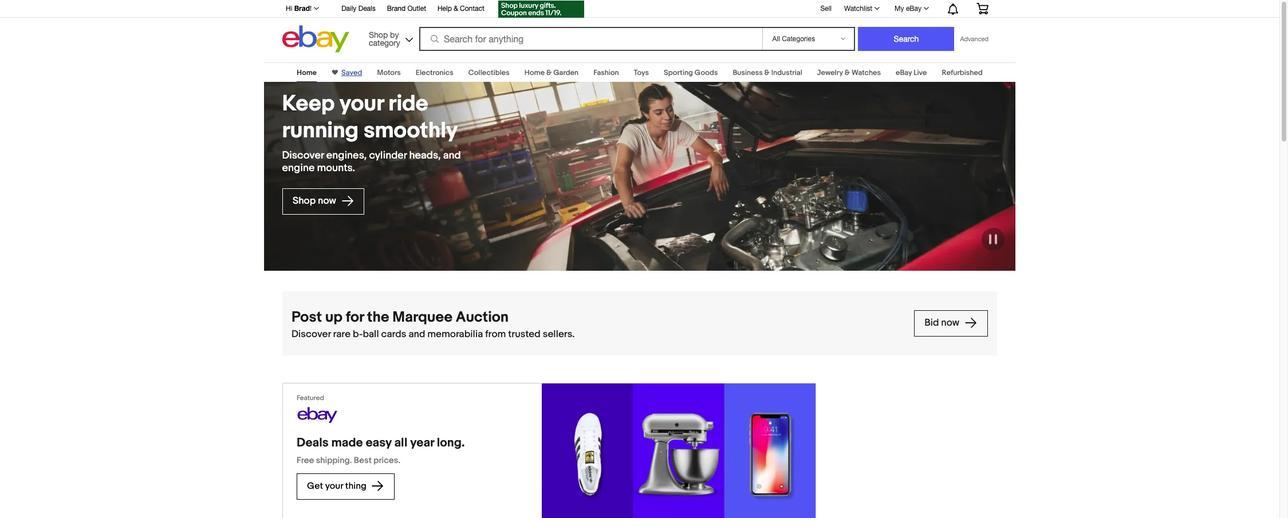 Task type: locate. For each thing, give the bounding box(es) containing it.
watchlist link
[[838, 2, 885, 15]]

sporting goods
[[664, 68, 718, 77]]

long.
[[437, 436, 465, 451]]

shop down engine
[[293, 195, 316, 207]]

0 horizontal spatial now
[[318, 195, 336, 207]]

engine
[[283, 162, 315, 175]]

fashion link
[[594, 68, 619, 77]]

easy
[[366, 436, 392, 451]]

ebay left live
[[896, 68, 913, 77]]

shop inside keep your ride running smoothly main content
[[293, 195, 316, 207]]

2 home from the left
[[525, 68, 545, 77]]

deals made easy all year long. free shipping. best prices.
[[297, 436, 465, 466]]

and right "heads,"
[[444, 149, 461, 162]]

saved
[[342, 68, 362, 77]]

1 vertical spatial deals
[[297, 436, 329, 451]]

free
[[297, 456, 314, 466]]

your shopping cart image
[[977, 3, 990, 14]]

None submit
[[859, 27, 955, 51]]

0 vertical spatial deals
[[359, 5, 376, 13]]

1 vertical spatial discover
[[292, 329, 331, 340]]

1 horizontal spatial home
[[525, 68, 545, 77]]

now for bid
[[942, 318, 960, 329]]

the
[[367, 309, 389, 327]]

auction
[[456, 309, 509, 327]]

0 vertical spatial ebay
[[907, 5, 922, 13]]

home
[[297, 68, 317, 77], [525, 68, 545, 77]]

saved link
[[338, 68, 362, 77]]

smoothly
[[364, 117, 458, 144]]

deals inside deals made easy all year long. free shipping. best prices.
[[297, 436, 329, 451]]

shop for shop now
[[293, 195, 316, 207]]

1 vertical spatial and
[[409, 329, 425, 340]]

your down saved
[[340, 91, 384, 117]]

&
[[454, 5, 458, 13], [547, 68, 552, 77], [765, 68, 770, 77], [845, 68, 850, 77]]

& right business
[[765, 68, 770, 77]]

help & contact link
[[438, 3, 485, 15]]

shop by category banner
[[280, 0, 998, 56]]

home up keep
[[297, 68, 317, 77]]

1 horizontal spatial now
[[942, 318, 960, 329]]

1 vertical spatial ebay
[[896, 68, 913, 77]]

watchlist
[[845, 5, 873, 13]]

& inside account "navigation"
[[454, 5, 458, 13]]

1 vertical spatial now
[[942, 318, 960, 329]]

home left garden
[[525, 68, 545, 77]]

0 vertical spatial discover
[[283, 149, 324, 162]]

refurbished link
[[942, 68, 983, 77]]

discover down the post at the bottom left
[[292, 329, 331, 340]]

brand outlet
[[387, 5, 426, 13]]

1 vertical spatial shop
[[293, 195, 316, 207]]

& for industrial
[[765, 68, 770, 77]]

ebay inside account "navigation"
[[907, 5, 922, 13]]

shop left by
[[369, 30, 388, 39]]

& right the help
[[454, 5, 458, 13]]

& left garden
[[547, 68, 552, 77]]

b-
[[353, 329, 363, 340]]

bid now link
[[915, 311, 989, 337]]

ebay live
[[896, 68, 927, 77]]

home & garden link
[[525, 68, 579, 77]]

your for ride
[[340, 91, 384, 117]]

deals right daily
[[359, 5, 376, 13]]

brad
[[294, 4, 310, 13]]

your right get
[[325, 481, 343, 492]]

electronics
[[416, 68, 454, 77]]

daily deals
[[342, 5, 376, 13]]

home for home & garden
[[525, 68, 545, 77]]

discover
[[283, 149, 324, 162], [292, 329, 331, 340]]

your for thing
[[325, 481, 343, 492]]

shop
[[369, 30, 388, 39], [293, 195, 316, 207]]

discover up engine
[[283, 149, 324, 162]]

and
[[444, 149, 461, 162], [409, 329, 425, 340]]

0 vertical spatial your
[[340, 91, 384, 117]]

post up for the marquee auction discover rare b-ball cards and memorabilia from trusted sellers.
[[292, 309, 575, 340]]

now down mounts.
[[318, 195, 336, 207]]

ebay
[[907, 5, 922, 13], [896, 68, 913, 77]]

live
[[914, 68, 927, 77]]

motors
[[377, 68, 401, 77]]

1 vertical spatial your
[[325, 481, 343, 492]]

thing
[[345, 481, 367, 492]]

ebay right my
[[907, 5, 922, 13]]

electronics link
[[416, 68, 454, 77]]

1 horizontal spatial deals
[[359, 5, 376, 13]]

1 horizontal spatial shop
[[369, 30, 388, 39]]

sporting
[[664, 68, 693, 77]]

now
[[318, 195, 336, 207], [942, 318, 960, 329]]

and down marquee
[[409, 329, 425, 340]]

0 vertical spatial and
[[444, 149, 461, 162]]

0 vertical spatial now
[[318, 195, 336, 207]]

your inside keep your ride running smoothly discover engines, cylinder heads, and engine mounts.
[[340, 91, 384, 117]]

0 horizontal spatial home
[[297, 68, 317, 77]]

jewelry
[[818, 68, 843, 77]]

keep your ride running smoothly discover engines, cylinder heads, and engine mounts.
[[283, 91, 461, 175]]

& right the jewelry
[[845, 68, 850, 77]]

daily
[[342, 5, 357, 13]]

0 horizontal spatial shop
[[293, 195, 316, 207]]

1 home from the left
[[297, 68, 317, 77]]

hi brad !
[[286, 4, 312, 13]]

sellers.
[[543, 329, 575, 340]]

0 horizontal spatial and
[[409, 329, 425, 340]]

deals up free
[[297, 436, 329, 451]]

motors link
[[377, 68, 401, 77]]

sell
[[821, 4, 832, 12]]

0 horizontal spatial deals
[[297, 436, 329, 451]]

my
[[895, 5, 905, 13]]

hi
[[286, 5, 292, 13]]

industrial
[[772, 68, 803, 77]]

home & garden
[[525, 68, 579, 77]]

jewelry & watches
[[818, 68, 881, 77]]

shop inside shop by category
[[369, 30, 388, 39]]

1 horizontal spatial and
[[444, 149, 461, 162]]

year
[[410, 436, 434, 451]]

all
[[394, 436, 408, 451]]

discover inside keep your ride running smoothly discover engines, cylinder heads, and engine mounts.
[[283, 149, 324, 162]]

category
[[369, 38, 400, 47]]

0 vertical spatial shop
[[369, 30, 388, 39]]

now right bid
[[942, 318, 960, 329]]



Task type: describe. For each thing, give the bounding box(es) containing it.
shop for shop by category
[[369, 30, 388, 39]]

daily deals link
[[342, 3, 376, 15]]

contact
[[460, 5, 485, 13]]

help & contact
[[438, 5, 485, 13]]

prices.
[[374, 456, 401, 466]]

business & industrial
[[733, 68, 803, 77]]

now for shop
[[318, 195, 336, 207]]

brand outlet link
[[387, 3, 426, 15]]

shop by category
[[369, 30, 400, 47]]

featured
[[297, 394, 324, 403]]

by
[[390, 30, 399, 39]]

made
[[331, 436, 363, 451]]

for
[[346, 309, 364, 327]]

cards
[[381, 329, 407, 340]]

bid now
[[925, 318, 962, 329]]

heads,
[[410, 149, 441, 162]]

jewelry & watches link
[[818, 68, 881, 77]]

& for watches
[[845, 68, 850, 77]]

advanced
[[961, 36, 989, 42]]

mounts.
[[317, 162, 356, 175]]

outlet
[[408, 5, 426, 13]]

business & industrial link
[[733, 68, 803, 77]]

get your thing
[[307, 481, 369, 492]]

shop by category button
[[364, 26, 415, 50]]

ebay inside keep your ride running smoothly main content
[[896, 68, 913, 77]]

best
[[354, 456, 372, 466]]

fashion
[[594, 68, 619, 77]]

ride
[[389, 91, 429, 117]]

collectibles link
[[469, 68, 510, 77]]

deals inside daily deals link
[[359, 5, 376, 13]]

none submit inside shop by category banner
[[859, 27, 955, 51]]

get
[[307, 481, 323, 492]]

keep
[[283, 91, 335, 117]]

rare
[[333, 329, 351, 340]]

marquee
[[393, 309, 453, 327]]

from
[[485, 329, 506, 340]]

post up for the marquee auction link
[[292, 308, 906, 328]]

!
[[310, 5, 312, 13]]

my ebay
[[895, 5, 922, 13]]

toys link
[[634, 68, 649, 77]]

and inside keep your ride running smoothly discover engines, cylinder heads, and engine mounts.
[[444, 149, 461, 162]]

& for contact
[[454, 5, 458, 13]]

and inside post up for the marquee auction discover rare b-ball cards and memorabilia from trusted sellers.
[[409, 329, 425, 340]]

shop now
[[293, 195, 339, 207]]

help
[[438, 5, 452, 13]]

get the coupon image
[[498, 1, 584, 18]]

business
[[733, 68, 763, 77]]

Search for anything text field
[[421, 28, 761, 50]]

advanced link
[[955, 28, 995, 50]]

shipping.
[[316, 456, 352, 466]]

post
[[292, 309, 322, 327]]

running
[[283, 117, 359, 144]]

keep your ride running smoothly main content
[[0, 56, 1280, 519]]

account navigation
[[280, 0, 998, 19]]

brand
[[387, 5, 406, 13]]

sell link
[[816, 4, 837, 12]]

toys
[[634, 68, 649, 77]]

sporting goods link
[[664, 68, 718, 77]]

ball
[[363, 329, 379, 340]]

garden
[[554, 68, 579, 77]]

my ebay link
[[889, 2, 935, 15]]

& for garden
[[547, 68, 552, 77]]

refurbished
[[942, 68, 983, 77]]

goods
[[695, 68, 718, 77]]

bid
[[925, 318, 940, 329]]

collectibles
[[469, 68, 510, 77]]

memorabilia
[[428, 329, 483, 340]]

trusted
[[508, 329, 541, 340]]

cylinder
[[370, 149, 407, 162]]

discover inside post up for the marquee auction discover rare b-ball cards and memorabilia from trusted sellers.
[[292, 329, 331, 340]]

watches
[[852, 68, 881, 77]]

home for home
[[297, 68, 317, 77]]

engines,
[[327, 149, 367, 162]]

ebay live link
[[896, 68, 927, 77]]

up
[[325, 309, 343, 327]]



Task type: vqa. For each thing, say whether or not it's contained in the screenshot.
ray
no



